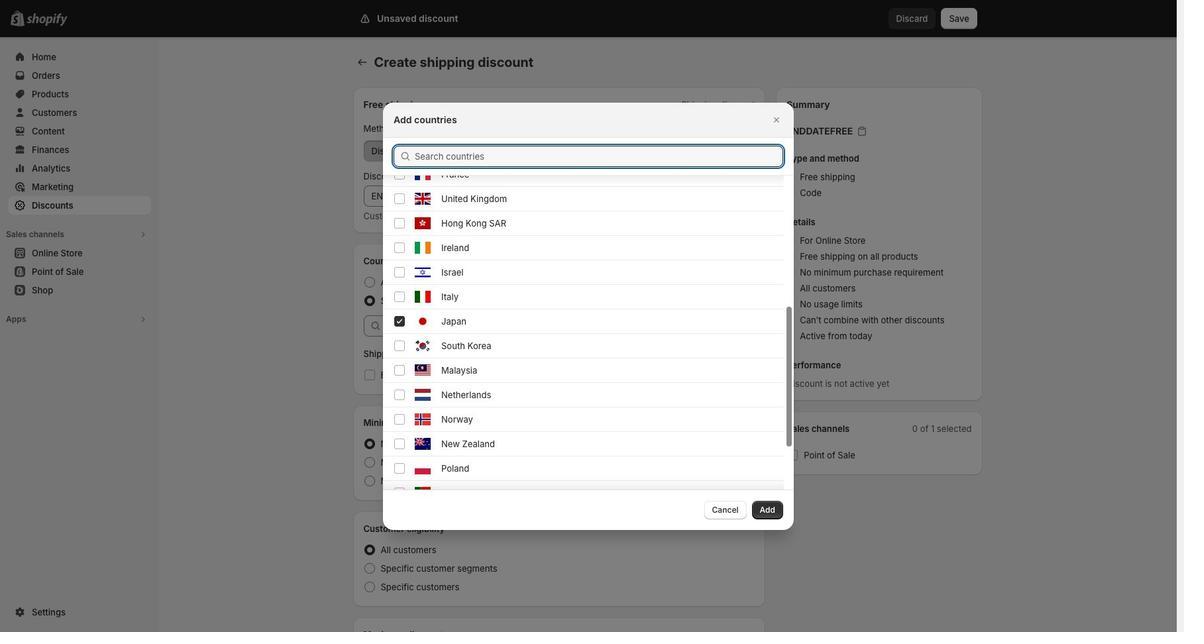 Task type: vqa. For each thing, say whether or not it's contained in the screenshot.
Tara Schultz Just now Hoops
no



Task type: locate. For each thing, give the bounding box(es) containing it.
shopify image
[[27, 13, 68, 27]]

dialog
[[0, 0, 1177, 579]]



Task type: describe. For each thing, give the bounding box(es) containing it.
Search countries text field
[[415, 146, 784, 167]]



